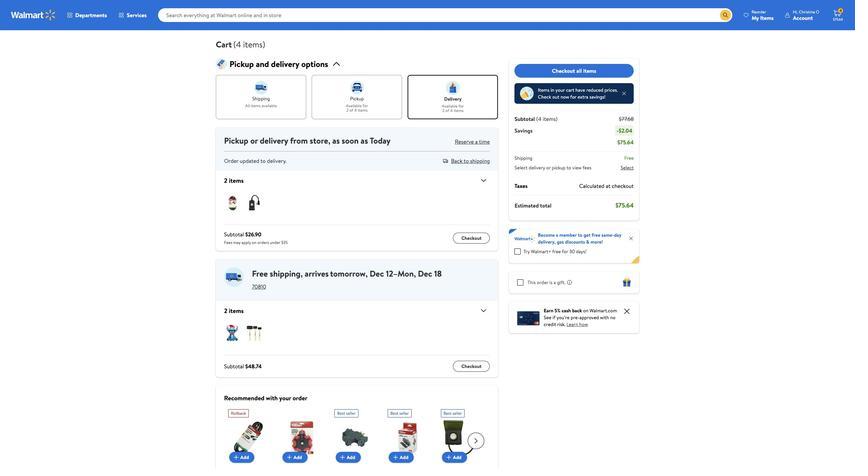 Task type: locate. For each thing, give the bounding box(es) containing it.
free inside become a member to get free same-day delivery, gas discounts & more!
[[592, 232, 600, 239]]

This order is a gift. checkbox
[[517, 279, 524, 286]]

1 vertical spatial 2 items
[[224, 306, 244, 315]]

risk.
[[557, 321, 565, 328]]

4 inside 4 $75.64
[[840, 8, 842, 13]]

1 vertical spatial on
[[583, 307, 589, 314]]

0 vertical spatial free
[[624, 155, 634, 162]]

seller for third add group from the right
[[346, 410, 356, 416]]

add for 3rd add to cart image from the left
[[400, 454, 408, 461]]

4 inside delivery available for 2 of 4 items
[[450, 108, 453, 114]]

2 vertical spatial checkout
[[461, 363, 482, 370]]

as right the soon
[[361, 135, 368, 146]]

1 horizontal spatial items
[[760, 14, 774, 21]]

to inside become a member to get free same-day delivery, gas discounts & more!
[[578, 232, 582, 239]]

and
[[256, 58, 269, 70]]

4
[[840, 8, 842, 13], [354, 107, 357, 113], [450, 108, 453, 114]]

back
[[572, 307, 582, 314]]

1 vertical spatial items
[[538, 87, 550, 93]]

2 vertical spatial shipping
[[270, 268, 301, 279]]

under
[[270, 240, 280, 245]]

shipping down $35
[[270, 268, 301, 279]]

1 horizontal spatial available
[[442, 103, 458, 109]]

0 vertical spatial $75.64
[[833, 17, 843, 22]]

0 vertical spatial your
[[556, 87, 565, 93]]

0 vertical spatial or
[[250, 135, 258, 146]]

items right all
[[251, 103, 261, 108]]

3 add button from the left
[[336, 452, 361, 463]]

clear search field text image
[[712, 12, 717, 18]]

free
[[592, 232, 600, 239], [552, 248, 561, 255]]

0 horizontal spatial available
[[346, 103, 362, 108]]

1 seller from the left
[[346, 410, 356, 416]]

my
[[752, 14, 759, 21]]

1 add to cart image from the left
[[232, 453, 240, 462]]

$2.04
[[619, 127, 632, 134]]

add for 3rd add to cart image from right
[[240, 454, 249, 461]]

0 vertical spatial 2 items
[[224, 176, 244, 185]]

of inside delivery available for 2 of 4 items
[[445, 108, 449, 114]]

checkout for $48.74 the checkout button
[[461, 363, 482, 370]]

1 horizontal spatial order
[[537, 279, 548, 286]]

with left no
[[600, 314, 609, 321]]

dec
[[370, 268, 384, 279], [418, 268, 432, 279]]

shipping inside shipping all items available
[[252, 95, 270, 102]]

subtotal up savings
[[515, 115, 535, 123]]

now
[[561, 93, 569, 100]]

subtotal $48.74
[[224, 363, 262, 370]]

0 horizontal spatial on
[[252, 240, 257, 245]]

best
[[337, 410, 345, 416], [390, 410, 398, 416], [444, 410, 452, 416]]

2 add group from the left
[[281, 407, 322, 469]]

3 best seller from the left
[[444, 410, 462, 416]]

1 horizontal spatial of
[[445, 108, 449, 114]]

0 vertical spatial on
[[252, 240, 257, 245]]

1 horizontal spatial items)
[[543, 115, 558, 123]]

if
[[553, 314, 556, 321]]

0 vertical spatial checkout
[[552, 67, 575, 75]]

fees
[[583, 164, 592, 171]]

, left arrives
[[301, 268, 303, 279]]

2 view all items image from the top
[[477, 307, 488, 315]]

0 horizontal spatial ,
[[301, 268, 303, 279]]

items up airblown inflatables christmas 4.5 foot lelo and stitch - stitch with addon services image
[[229, 306, 244, 315]]

0 horizontal spatial seller
[[346, 410, 356, 416]]

3 best from the left
[[444, 410, 452, 416]]

0 horizontal spatial select
[[515, 164, 528, 171]]

dec left the 12–mon,
[[370, 268, 384, 279]]

1 vertical spatial free
[[552, 248, 561, 255]]

credit
[[544, 321, 556, 328]]

see if you're pre-approved with no credit risk.
[[544, 314, 616, 328]]

items right the all
[[583, 67, 596, 75]]

0 horizontal spatial items
[[538, 87, 550, 93]]

steelhead 3-piece wood handle rubber mallet set | 8oz, 16oz & 32oz mallets | lightweight & durable, strike-minimizing handles with addon services image
[[246, 325, 263, 341]]

2 horizontal spatial 4
[[840, 8, 842, 13]]

0 horizontal spatial or
[[250, 135, 258, 146]]

1 vertical spatial pickup
[[224, 135, 248, 146]]

2 seller from the left
[[399, 410, 409, 416]]

,
[[328, 135, 330, 146], [301, 268, 303, 279]]

1 horizontal spatial seller
[[399, 410, 409, 416]]

0 vertical spatial (4
[[233, 38, 241, 50]]

for inside delivery available for 2 of 4 items
[[459, 103, 464, 109]]

2 dec from the left
[[418, 268, 432, 279]]

pickup down 'intent image for pickup'
[[350, 95, 364, 102]]

2 best from the left
[[390, 410, 398, 416]]

1 horizontal spatial 4
[[450, 108, 453, 114]]

banner
[[509, 229, 639, 263]]

1 horizontal spatial best seller
[[390, 410, 409, 416]]

shipping down time
[[470, 157, 490, 165]]

pickup up order
[[224, 135, 248, 146]]

$48.74
[[245, 363, 262, 370]]

0 vertical spatial pickup
[[230, 58, 254, 70]]

a
[[475, 138, 478, 145], [556, 232, 558, 239], [554, 279, 556, 286]]

0 horizontal spatial free
[[252, 268, 268, 279]]

1 vertical spatial checkout button
[[453, 361, 490, 372]]

1 vertical spatial checkout
[[461, 235, 482, 241]]

0 horizontal spatial items)
[[243, 38, 265, 50]]

0 vertical spatial subtotal
[[515, 115, 535, 123]]

same-
[[602, 232, 614, 239]]

4 down "intent image for delivery"
[[450, 108, 453, 114]]

0 vertical spatial pickup
[[350, 95, 364, 102]]

services
[[127, 11, 147, 19]]

free for free
[[624, 155, 634, 162]]

o
[[816, 9, 819, 15]]

1 vertical spatial shipping
[[470, 157, 490, 165]]

0 vertical spatial a
[[475, 138, 478, 145]]

1 horizontal spatial free
[[624, 155, 634, 162]]

have
[[576, 87, 585, 93]]

you're
[[557, 314, 570, 321]]

1 add group from the left
[[228, 407, 269, 469]]

for down 'intent image for pickup'
[[363, 103, 368, 108]]

pickup for pickup or delivery from store , as soon as        today
[[224, 135, 248, 146]]

for left 30
[[562, 248, 568, 255]]

0 vertical spatial with
[[600, 314, 609, 321]]

1 horizontal spatial with
[[600, 314, 609, 321]]

reduced
[[586, 87, 603, 93]]

of for pickup
[[350, 107, 353, 113]]

&
[[586, 239, 590, 245]]

2 add from the left
[[294, 454, 302, 461]]

2 checkout button from the top
[[453, 361, 490, 372]]

2 horizontal spatial best seller
[[444, 410, 462, 416]]

subtotal for subtotal $26.90 fees may apply on orders under $35
[[224, 231, 244, 238]]

best seller
[[337, 410, 356, 416], [390, 410, 409, 416], [444, 410, 462, 416]]

as left the soon
[[332, 135, 340, 146]]

1 vertical spatial order
[[293, 394, 307, 403]]

1 vertical spatial your
[[279, 394, 291, 403]]

add for 2nd add to cart image from right
[[347, 454, 355, 461]]

gift.
[[557, 279, 565, 286]]

2 2 items from the top
[[224, 306, 244, 315]]

3 add from the left
[[347, 454, 355, 461]]

0 horizontal spatial dec
[[370, 268, 384, 279]]

2 items down order
[[224, 176, 244, 185]]

of inside pickup available for 2 of 4 items
[[350, 107, 353, 113]]

1 vertical spatial items)
[[543, 115, 558, 123]]

4 inside pickup available for 2 of 4 items
[[354, 107, 357, 113]]

1 view all items image from the top
[[477, 176, 488, 185]]

1 horizontal spatial best
[[390, 410, 398, 416]]

pickup inside pickup available for 2 of 4 items
[[350, 95, 364, 102]]

calculated
[[579, 182, 605, 190]]

on right back at right bottom
[[583, 307, 589, 314]]

checkout
[[612, 182, 634, 190]]

learn how link
[[567, 321, 588, 328]]

1 horizontal spatial on
[[583, 307, 589, 314]]

1 vertical spatial with
[[266, 394, 278, 403]]

available down "intent image for delivery"
[[442, 103, 458, 109]]

free up select button
[[624, 155, 634, 162]]

delivery down "intent image for delivery"
[[444, 96, 462, 102]]

or left the view
[[546, 164, 551, 171]]

2 items for $26.90
[[224, 176, 244, 185]]

items
[[583, 67, 596, 75], [251, 103, 261, 108], [358, 107, 368, 113], [454, 108, 464, 114], [229, 176, 244, 185], [229, 306, 244, 315]]

select delivery or pickup to view fees
[[515, 164, 592, 171]]

select
[[515, 164, 528, 171], [621, 164, 634, 171]]

1 horizontal spatial add to cart image
[[338, 453, 347, 462]]

free
[[624, 155, 634, 162], [252, 268, 268, 279]]

0 horizontal spatial best
[[337, 410, 345, 416]]

apply
[[242, 240, 251, 245]]

on
[[252, 240, 257, 245], [583, 307, 589, 314]]

items right my
[[760, 14, 774, 21]]

1 vertical spatial a
[[556, 232, 558, 239]]

arrives
[[305, 268, 329, 279]]

cash
[[562, 307, 571, 314]]

for inside pickup available for 2 of 4 items
[[363, 103, 368, 108]]

items down "intent image for delivery"
[[454, 108, 464, 114]]

your inside items in your cart have reduced prices. check out now for extra savings!
[[556, 87, 565, 93]]

of down "intent image for delivery"
[[445, 108, 449, 114]]

with right recommended
[[266, 394, 278, 403]]

of down 'intent image for pickup'
[[350, 107, 353, 113]]

2 vertical spatial $75.64
[[616, 201, 634, 210]]

back to shipping
[[451, 157, 490, 165]]

items inside checkout all items button
[[583, 67, 596, 75]]

0 vertical spatial view all items image
[[477, 176, 488, 185]]

1 vertical spatial subtotal
[[224, 231, 244, 238]]

available inside delivery available for 2 of 4 items
[[442, 103, 458, 109]]

4 $75.64
[[833, 8, 843, 22]]

, left the soon
[[328, 135, 330, 146]]

1 add to cart image from the left
[[285, 453, 294, 462]]

list
[[216, 75, 498, 119]]

0 horizontal spatial add to cart image
[[232, 453, 240, 462]]

4 add button from the left
[[389, 452, 414, 463]]

of
[[350, 107, 353, 113], [445, 108, 449, 114]]

items down order
[[229, 176, 244, 185]]

1 select from the left
[[515, 164, 528, 171]]

out
[[552, 93, 559, 100]]

(4 down check
[[536, 115, 542, 123]]

select down shipping
[[515, 164, 528, 171]]

free up the 70810 button
[[252, 268, 268, 279]]

a inside become a member to get free same-day delivery, gas discounts & more!
[[556, 232, 558, 239]]

add group
[[228, 407, 269, 469], [281, 407, 322, 469], [335, 407, 375, 469], [388, 407, 428, 469], [441, 407, 482, 469]]

5 add group from the left
[[441, 407, 482, 469]]

free inside free shipping , arrives tomorrow, dec 12–mon, dec 18 70810
[[252, 268, 268, 279]]

0 vertical spatial free
[[592, 232, 600, 239]]

services button
[[113, 7, 152, 23]]

1 horizontal spatial as
[[361, 135, 368, 146]]

0 horizontal spatial add to cart image
[[285, 453, 294, 462]]

2 select from the left
[[621, 164, 634, 171]]

4 right o
[[840, 8, 842, 13]]

hyper tough 50 ft 16awg 3-prong green single outlet outdoor extension cord, 13 amps with addon services image
[[224, 195, 241, 211]]

0 horizontal spatial (4
[[233, 38, 241, 50]]

2 best seller from the left
[[390, 410, 409, 416]]

5 add button from the left
[[442, 452, 467, 463]]

2 inside pickup available for 2 of 4 items
[[346, 107, 349, 113]]

items down 'intent image for pickup'
[[358, 107, 368, 113]]

for down "intent image for delivery"
[[459, 103, 464, 109]]

seller for fifth add group from the left
[[453, 410, 462, 416]]

orders
[[257, 240, 269, 245]]

free right get
[[592, 232, 600, 239]]

recommended with your order
[[224, 394, 307, 403]]

for right now
[[570, 93, 577, 100]]

subtotal (4 items)
[[515, 115, 558, 123]]

on right apply
[[252, 240, 257, 245]]

0 vertical spatial shipping
[[252, 95, 270, 102]]

1 vertical spatial ,
[[301, 268, 303, 279]]

0 horizontal spatial 4
[[354, 107, 357, 113]]

4 for delivery
[[450, 108, 453, 114]]

1 horizontal spatial dec
[[418, 268, 432, 279]]

reduced price image
[[520, 87, 534, 100]]

2 inside delivery available for 2 of 4 items
[[442, 108, 445, 114]]

0 horizontal spatial free
[[552, 248, 561, 255]]

, inside free shipping , arrives tomorrow, dec 12–mon, dec 18 70810
[[301, 268, 303, 279]]

0 vertical spatial items
[[760, 14, 774, 21]]

pickup left the view
[[552, 164, 566, 171]]

a left time
[[475, 138, 478, 145]]

1 vertical spatial (4
[[536, 115, 542, 123]]

cart
[[216, 38, 232, 50]]

add to cart image
[[285, 453, 294, 462], [445, 453, 453, 462]]

items left in
[[538, 87, 550, 93]]

2 horizontal spatial add to cart image
[[392, 453, 400, 462]]

1 add from the left
[[240, 454, 249, 461]]

$77.68
[[619, 115, 634, 123]]

2 add to cart image from the left
[[445, 453, 453, 462]]

all
[[245, 103, 250, 108]]

1 vertical spatial free
[[252, 268, 268, 279]]

add to cart image
[[232, 453, 240, 462], [338, 453, 347, 462], [392, 453, 400, 462]]

4 add from the left
[[400, 454, 408, 461]]

view all items image for $48.74
[[477, 307, 488, 315]]

view all items image
[[477, 176, 488, 185], [477, 307, 488, 315]]

items inside reorder my items
[[760, 14, 774, 21]]

70810 button
[[252, 283, 266, 290]]

items) down check
[[543, 115, 558, 123]]

close walmart plus section image
[[628, 236, 634, 241]]

$75.64 down $2.04
[[618, 139, 634, 146]]

1 vertical spatial pickup
[[552, 164, 566, 171]]

available inside pickup available for 2 of 4 items
[[346, 103, 362, 108]]

to left get
[[578, 232, 582, 239]]

delivery right and
[[271, 58, 299, 70]]

0 horizontal spatial your
[[279, 394, 291, 403]]

$75.64 right hi, christina o account at the top right of page
[[833, 17, 843, 22]]

items in your cart have reduced prices. check out now for extra savings!
[[538, 87, 618, 100]]

a right become
[[556, 232, 558, 239]]

1 horizontal spatial your
[[556, 87, 565, 93]]

pickup down cart (4 items) on the left top
[[230, 58, 254, 70]]

select button
[[621, 164, 634, 171]]

1 as from the left
[[332, 135, 340, 146]]

become
[[538, 232, 555, 239]]

gifting image
[[623, 278, 631, 287]]

2 horizontal spatial seller
[[453, 410, 462, 416]]

0 vertical spatial items)
[[243, 38, 265, 50]]

intent image for pickup image
[[350, 81, 364, 95]]

free for free shipping , arrives tomorrow, dec 12–mon, dec 18 70810
[[252, 268, 268, 279]]

1 horizontal spatial add to cart image
[[445, 453, 453, 462]]

add
[[240, 454, 249, 461], [294, 454, 302, 461], [347, 454, 355, 461], [400, 454, 408, 461], [453, 454, 462, 461]]

1 horizontal spatial ,
[[328, 135, 330, 146]]

0 vertical spatial checkout button
[[453, 233, 490, 244]]

$26.90
[[245, 231, 261, 238]]

4 add group from the left
[[388, 407, 428, 469]]

delivery
[[271, 58, 299, 70], [444, 96, 462, 102], [260, 135, 288, 146], [529, 164, 545, 171]]

close nudge image
[[621, 91, 627, 96]]

1 horizontal spatial or
[[546, 164, 551, 171]]

or
[[250, 135, 258, 146], [546, 164, 551, 171]]

available for delivery
[[442, 103, 458, 109]]

soon
[[342, 135, 359, 146]]

2 items up airblown inflatables christmas 4.5 foot lelo and stitch - stitch with addon services image
[[224, 306, 244, 315]]

(4 right cart
[[233, 38, 241, 50]]

items inside pickup available for 2 of 4 items
[[358, 107, 368, 113]]

1 best from the left
[[337, 410, 345, 416]]

savings!
[[590, 93, 606, 100]]

a right 'is' on the bottom
[[554, 279, 556, 286]]

checkout inside button
[[552, 67, 575, 75]]

view
[[572, 164, 582, 171]]

0 horizontal spatial as
[[332, 135, 340, 146]]

subtotal left "$48.74"
[[224, 363, 244, 370]]

items inside shipping all items available
[[251, 103, 261, 108]]

free down gas
[[552, 248, 561, 255]]

subtotal $26.90 fees may apply on orders under $35
[[224, 231, 288, 245]]

this
[[528, 279, 536, 286]]

4 down 'intent image for pickup'
[[354, 107, 357, 113]]

back to shipping button
[[451, 157, 490, 165]]

or up order updated to delivery.
[[250, 135, 258, 146]]

2 horizontal spatial best
[[444, 410, 452, 416]]

1 2 items from the top
[[224, 176, 244, 185]]

walmart+
[[531, 248, 551, 255]]

learn
[[567, 321, 578, 328]]

1 horizontal spatial select
[[621, 164, 634, 171]]

to
[[261, 157, 266, 165], [464, 157, 469, 165], [567, 164, 571, 171], [578, 232, 582, 239]]

0 horizontal spatial of
[[350, 107, 353, 113]]

dec left 18
[[418, 268, 432, 279]]

items) up and
[[243, 38, 265, 50]]

0 horizontal spatial pickup
[[350, 95, 364, 102]]

1 vertical spatial view all items image
[[477, 307, 488, 315]]

shipping up the available
[[252, 95, 270, 102]]

1 horizontal spatial free
[[592, 232, 600, 239]]

subtotal inside subtotal $26.90 fees may apply on orders under $35
[[224, 231, 244, 238]]

select up checkout
[[621, 164, 634, 171]]

0 horizontal spatial best seller
[[337, 410, 356, 416]]

best seller for fifth add group from the left
[[444, 410, 462, 416]]

3 add to cart image from the left
[[392, 453, 400, 462]]

checkout
[[552, 67, 575, 75], [461, 235, 482, 241], [461, 363, 482, 370]]

1 horizontal spatial (4
[[536, 115, 542, 123]]

0 horizontal spatial with
[[266, 394, 278, 403]]

2 vertical spatial subtotal
[[224, 363, 244, 370]]

available down 'intent image for pickup'
[[346, 103, 362, 108]]

0 horizontal spatial order
[[293, 394, 307, 403]]

subtotal up may
[[224, 231, 244, 238]]

3 seller from the left
[[453, 410, 462, 416]]

best seller for fourth add group
[[390, 410, 409, 416]]

items
[[760, 14, 774, 21], [538, 87, 550, 93]]

1 checkout button from the top
[[453, 233, 490, 244]]

best for 2nd add to cart image from right
[[337, 410, 345, 416]]

recommended
[[224, 394, 265, 403]]

1 best seller from the left
[[337, 410, 356, 416]]

$75.64 down checkout
[[616, 201, 634, 210]]

pre-
[[571, 314, 580, 321]]



Task type: vqa. For each thing, say whether or not it's contained in the screenshot.
Home to the right
no



Task type: describe. For each thing, give the bounding box(es) containing it.
free shipping, arrives tomorrow, dec 12 to mon, dec 18 70810 element
[[216, 259, 498, 295]]

capital one credit card image
[[517, 310, 540, 325]]

delivery inside delivery available for 2 of 4 items
[[444, 96, 462, 102]]

no
[[610, 314, 616, 321]]

delivery up "delivery." at the top
[[260, 135, 288, 146]]

0 vertical spatial order
[[537, 279, 548, 286]]

best seller for third add group from the right
[[337, 410, 356, 416]]

fulfillment logo image
[[224, 267, 244, 287]]

dismiss capital one banner image
[[623, 307, 631, 316]]

cart
[[566, 87, 574, 93]]

with inside the see if you're pre-approved with no credit risk.
[[600, 314, 609, 321]]

1 dec from the left
[[370, 268, 384, 279]]

walmart.com
[[590, 307, 617, 314]]

delivery down shipping
[[529, 164, 545, 171]]

walmart image
[[11, 10, 56, 21]]

try
[[524, 248, 530, 255]]

your for order
[[279, 394, 291, 403]]

estimated total
[[515, 202, 552, 209]]

2 add button from the left
[[283, 452, 308, 463]]

Try Walmart+ free for 30 days! checkbox
[[515, 249, 521, 255]]

days!
[[576, 248, 587, 255]]

a for member
[[556, 232, 558, 239]]

free shipping , arrives tomorrow, dec 12–mon, dec 18 70810
[[252, 268, 442, 290]]

gas
[[557, 239, 564, 245]]

4 for pickup
[[354, 107, 357, 113]]

reserve a time button
[[455, 138, 490, 145]]

1 horizontal spatial pickup
[[552, 164, 566, 171]]

taxes
[[515, 182, 528, 190]]

view all items image for $26.90
[[477, 176, 488, 185]]

2 vertical spatial a
[[554, 279, 556, 286]]

for inside items in your cart have reduced prices. check out now for extra savings!
[[570, 93, 577, 100]]

30
[[569, 248, 575, 255]]

walmart plus image
[[515, 236, 535, 243]]

estimated
[[515, 202, 539, 209]]

subtotal for subtotal $48.74
[[224, 363, 244, 370]]

airblown inflatables christmas 4.5 foot lelo and stitch - stitch with addon services image
[[224, 325, 241, 341]]

order updated to delivery.
[[224, 157, 287, 165]]

to right the back
[[464, 157, 469, 165]]

add to cart image for 1st add button from the right
[[445, 453, 453, 462]]

1 add button from the left
[[229, 452, 254, 463]]

-$2.04
[[617, 127, 632, 134]]

$35
[[281, 240, 288, 245]]

add to cart image for second add button
[[285, 453, 294, 462]]

prices.
[[605, 87, 618, 93]]

banner containing become a member to get free same-day delivery, gas discounts & more!
[[509, 229, 639, 263]]

today
[[370, 135, 391, 146]]

available
[[262, 103, 277, 108]]

is
[[550, 279, 553, 286]]

savings
[[515, 127, 533, 134]]

search icon image
[[723, 12, 728, 18]]

to left the view
[[567, 164, 571, 171]]

(4 for cart
[[233, 38, 241, 50]]

earn 5% cash back on walmart.com
[[544, 307, 617, 314]]

checkout button for $26.90
[[453, 233, 490, 244]]

options
[[301, 58, 328, 70]]

learn how
[[567, 321, 588, 328]]

reorder my items
[[752, 9, 774, 21]]

from
[[290, 135, 308, 146]]

day
[[614, 232, 621, 239]]

items) for subtotal (4 items)
[[543, 115, 558, 123]]

of for delivery
[[445, 108, 449, 114]]

pickup and delivery options button
[[216, 58, 498, 70]]

earn
[[544, 307, 553, 314]]

checkout button for $48.74
[[453, 361, 490, 372]]

items) for cart (4 items)
[[243, 38, 265, 50]]

pickup and delivery options
[[230, 58, 328, 70]]

-
[[617, 127, 619, 134]]

checkout all items button
[[515, 64, 634, 78]]

member
[[559, 232, 577, 239]]

get
[[584, 232, 591, 239]]

0 vertical spatial ,
[[328, 135, 330, 146]]

select for select button
[[621, 164, 634, 171]]

hi,
[[793, 9, 798, 15]]

reorder
[[752, 9, 766, 15]]

1 vertical spatial $75.64
[[618, 139, 634, 146]]

rollback
[[231, 410, 246, 416]]

hi, christina o account
[[793, 9, 819, 21]]

subtotal for subtotal (4 items)
[[515, 115, 535, 123]]

total
[[540, 202, 552, 209]]

reserve
[[455, 138, 474, 145]]

delivery.
[[267, 157, 287, 165]]

shipping
[[515, 155, 532, 162]]

5 add from the left
[[453, 454, 462, 461]]

best for 3rd add to cart image from the left
[[390, 410, 398, 416]]

3 add group from the left
[[335, 407, 375, 469]]

in
[[551, 87, 554, 93]]

Search search field
[[158, 8, 733, 22]]

how
[[579, 321, 588, 328]]

a for time
[[475, 138, 478, 145]]

items inside delivery available for 2 of 4 items
[[454, 108, 464, 114]]

extra
[[578, 93, 588, 100]]

12–mon,
[[386, 268, 416, 279]]

checkout for checkout all items
[[552, 67, 575, 75]]

more!
[[591, 239, 603, 245]]

see
[[544, 314, 551, 321]]

your for cart
[[556, 87, 565, 93]]

select for select delivery or pickup to view fees
[[515, 164, 528, 171]]

learn more about gifting image
[[567, 280, 572, 285]]

try walmart+ free for 30 days!
[[524, 248, 587, 255]]

calculated at checkout
[[579, 182, 634, 190]]

1 vertical spatial or
[[546, 164, 551, 171]]

this order is a gift.
[[528, 279, 565, 286]]

hyper tough single outlet all-weather outdoor timer with addon services image
[[246, 195, 263, 211]]

cart (4 items)
[[216, 38, 265, 50]]

approved
[[580, 314, 599, 321]]

shipping inside free shipping , arrives tomorrow, dec 12–mon, dec 18 70810
[[270, 268, 301, 279]]

checkout for the checkout button associated with $26.90
[[461, 235, 482, 241]]

order
[[224, 157, 239, 165]]

list containing shipping
[[216, 75, 498, 119]]

seller for fourth add group
[[399, 410, 409, 416]]

at
[[606, 182, 611, 190]]

all
[[576, 67, 582, 75]]

checkout all items
[[552, 67, 596, 75]]

become a member to get free same-day delivery, gas discounts & more!
[[538, 232, 621, 245]]

pickup for pickup and delivery options
[[230, 58, 254, 70]]

next slide for horizontalscrollerrecommendations list image
[[468, 433, 484, 449]]

departments
[[75, 11, 107, 19]]

discounts
[[565, 239, 585, 245]]

cart_gic_illustration image
[[216, 58, 227, 69]]

as soon as 
      today element
[[332, 135, 391, 146]]

intent image for shipping image
[[254, 81, 268, 95]]

items inside items in your cart have reduced prices. check out now for extra savings!
[[538, 87, 550, 93]]

delivery,
[[538, 239, 556, 245]]

available for pickup
[[346, 103, 362, 108]]

on inside subtotal $26.90 fees may apply on orders under $35
[[252, 240, 257, 245]]

5%
[[555, 307, 561, 314]]

2 items for $48.74
[[224, 306, 244, 315]]

delivery available for 2 of 4 items
[[442, 96, 464, 114]]

intent image for delivery image
[[446, 81, 460, 95]]

store
[[310, 135, 328, 146]]

Walmart Site-Wide search field
[[158, 8, 733, 22]]

2 add to cart image from the left
[[338, 453, 347, 462]]

account
[[793, 14, 813, 21]]

check
[[538, 93, 551, 100]]

(4 for subtotal
[[536, 115, 542, 123]]

2 as from the left
[[361, 135, 368, 146]]

may
[[233, 240, 241, 245]]

time
[[479, 138, 490, 145]]

70810
[[252, 283, 266, 290]]

to right updated
[[261, 157, 266, 165]]



